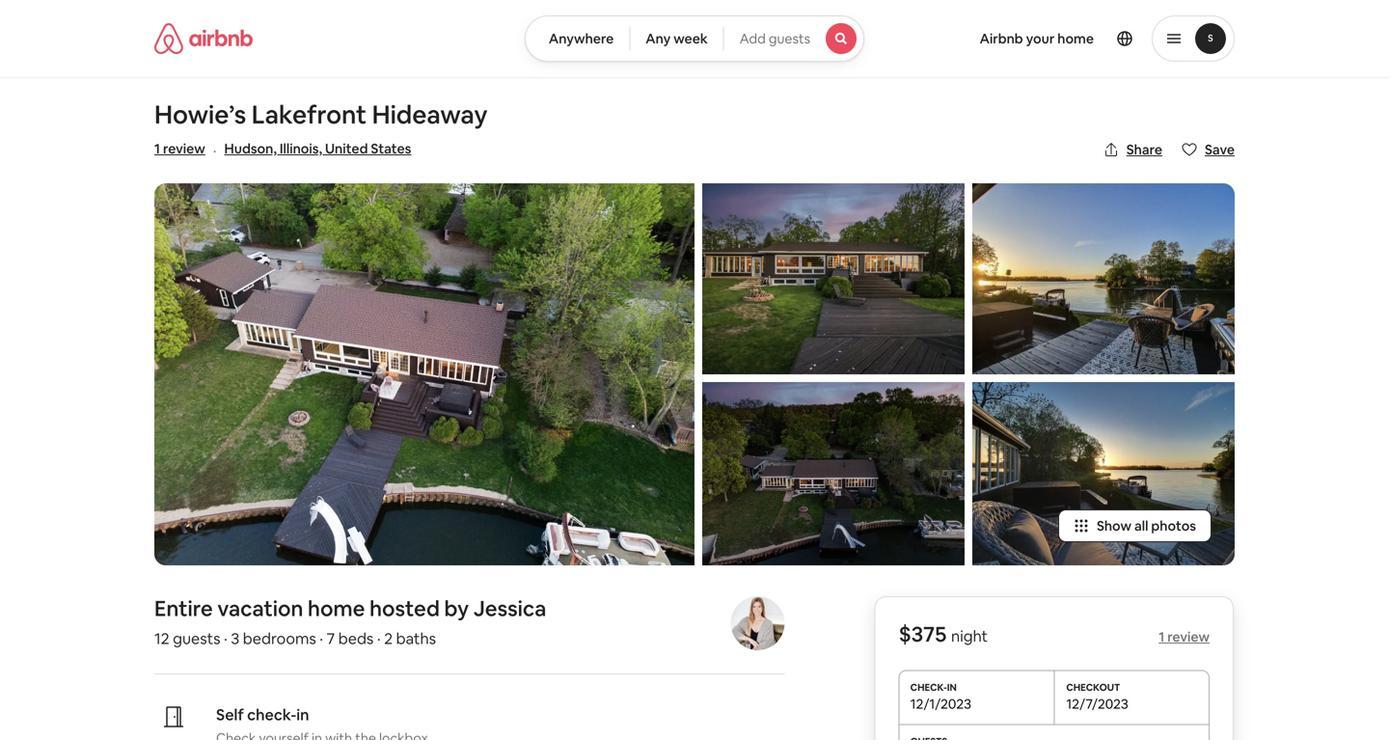 Task type: vqa. For each thing, say whether or not it's contained in the screenshot.
12/1/2023
yes



Task type: describe. For each thing, give the bounding box(es) containing it.
· inside 1 review · hudson, illinois, united states
[[213, 140, 217, 160]]

7
[[327, 629, 335, 649]]

$375 night
[[899, 621, 988, 648]]

airbnb
[[980, 30, 1024, 47]]

howie's lakefront hideaway image 3 image
[[703, 382, 965, 566]]

baths
[[396, 629, 436, 649]]

entire vacation home hosted by jessica 12 guests · 3 bedrooms · 7 beds · 2 baths
[[154, 595, 547, 649]]

add
[[740, 30, 766, 47]]

vacation
[[218, 595, 303, 623]]

2
[[384, 629, 393, 649]]

airbnb your home link
[[969, 18, 1106, 59]]

add guests button
[[724, 15, 865, 62]]

howie's lakefront hideaway image 5 image
[[973, 382, 1235, 566]]

share button
[[1096, 133, 1171, 166]]

united
[[325, 140, 368, 157]]

howie's
[[154, 98, 246, 131]]

0 horizontal spatial 1 review button
[[154, 139, 205, 158]]

save button
[[1175, 133, 1243, 166]]

· left 7 on the bottom left of the page
[[320, 629, 323, 649]]

beds
[[339, 629, 374, 649]]

all
[[1135, 518, 1149, 535]]

photos
[[1152, 518, 1197, 535]]

1 vertical spatial 1 review button
[[1159, 629, 1210, 646]]

1 for 1 review · hudson, illinois, united states
[[154, 140, 160, 157]]

howie's lakefront hideaway image 1 image
[[154, 183, 695, 566]]

howie's lakefront hideaway image 4 image
[[973, 183, 1235, 375]]

1 review
[[1159, 629, 1210, 646]]

guests inside button
[[769, 30, 811, 47]]

howie's lakefront hideaway image 2 image
[[703, 183, 965, 375]]

add guests
[[740, 30, 811, 47]]

airbnb your home
[[980, 30, 1095, 47]]

save
[[1206, 141, 1235, 158]]

in
[[297, 705, 309, 725]]

· left 3
[[224, 629, 228, 649]]

1 review · hudson, illinois, united states
[[154, 140, 412, 160]]

$375
[[899, 621, 947, 648]]

1 for 1 review
[[1159, 629, 1165, 646]]

3
[[231, 629, 240, 649]]

self check-in
[[216, 705, 309, 725]]

hosted
[[370, 595, 440, 623]]

review for 1 review · hudson, illinois, united states
[[163, 140, 205, 157]]

your
[[1027, 30, 1055, 47]]

hideaway
[[372, 98, 488, 131]]

lakefront
[[252, 98, 367, 131]]

home for your
[[1058, 30, 1095, 47]]



Task type: locate. For each thing, give the bounding box(es) containing it.
1 horizontal spatial review
[[1168, 629, 1210, 646]]

0 horizontal spatial guests
[[173, 629, 221, 649]]

None search field
[[525, 15, 865, 62]]

home up 7 on the bottom left of the page
[[308, 595, 365, 623]]

· left 2
[[377, 629, 381, 649]]

guests down entire
[[173, 629, 221, 649]]

states
[[371, 140, 412, 157]]

·
[[213, 140, 217, 160], [224, 629, 228, 649], [320, 629, 323, 649], [377, 629, 381, 649]]

self
[[216, 705, 244, 725]]

1 horizontal spatial 1 review button
[[1159, 629, 1210, 646]]

hudson,
[[224, 140, 277, 157]]

1 vertical spatial 1
[[1159, 629, 1165, 646]]

guests right add
[[769, 30, 811, 47]]

share
[[1127, 141, 1163, 158]]

0 vertical spatial 1
[[154, 140, 160, 157]]

home
[[1058, 30, 1095, 47], [308, 595, 365, 623]]

1 vertical spatial home
[[308, 595, 365, 623]]

1 horizontal spatial guests
[[769, 30, 811, 47]]

anywhere
[[549, 30, 614, 47]]

by jessica
[[445, 595, 547, 623]]

1 inside 1 review · hudson, illinois, united states
[[154, 140, 160, 157]]

entire
[[154, 595, 213, 623]]

review
[[163, 140, 205, 157], [1168, 629, 1210, 646]]

review inside 1 review · hudson, illinois, united states
[[163, 140, 205, 157]]

· left hudson,
[[213, 140, 217, 160]]

review for 1 review
[[1168, 629, 1210, 646]]

0 horizontal spatial 1
[[154, 140, 160, 157]]

12
[[154, 629, 170, 649]]

home inside the entire vacation home hosted by jessica 12 guests · 3 bedrooms · 7 beds · 2 baths
[[308, 595, 365, 623]]

12/1/2023
[[911, 696, 972, 713]]

0 horizontal spatial review
[[163, 140, 205, 157]]

0 horizontal spatial home
[[308, 595, 365, 623]]

1 vertical spatial review
[[1168, 629, 1210, 646]]

1 vertical spatial guests
[[173, 629, 221, 649]]

bedrooms
[[243, 629, 316, 649]]

0 vertical spatial home
[[1058, 30, 1095, 47]]

12/7/2023
[[1067, 696, 1129, 713]]

illinois,
[[280, 140, 322, 157]]

none search field containing anywhere
[[525, 15, 865, 62]]

learn more about the host, jessica. image
[[731, 597, 785, 651], [731, 597, 785, 651]]

howie's lakefront hideaway
[[154, 98, 488, 131]]

hudson, illinois, united states button
[[224, 137, 412, 160]]

1 review button
[[154, 139, 205, 158], [1159, 629, 1210, 646]]

home inside the profile element
[[1058, 30, 1095, 47]]

week
[[674, 30, 708, 47]]

show
[[1097, 518, 1132, 535]]

1 horizontal spatial 1
[[1159, 629, 1165, 646]]

0 vertical spatial 1 review button
[[154, 139, 205, 158]]

home right your
[[1058, 30, 1095, 47]]

anywhere button
[[525, 15, 631, 62]]

any
[[646, 30, 671, 47]]

guests inside the entire vacation home hosted by jessica 12 guests · 3 bedrooms · 7 beds · 2 baths
[[173, 629, 221, 649]]

check-
[[247, 705, 297, 725]]

home for vacation
[[308, 595, 365, 623]]

show all photos
[[1097, 518, 1197, 535]]

any week button
[[630, 15, 725, 62]]

0 vertical spatial guests
[[769, 30, 811, 47]]

1 horizontal spatial home
[[1058, 30, 1095, 47]]

night
[[952, 627, 988, 646]]

guests
[[769, 30, 811, 47], [173, 629, 221, 649]]

show all photos button
[[1059, 510, 1212, 543]]

0 vertical spatial review
[[163, 140, 205, 157]]

profile element
[[888, 0, 1235, 77]]

1
[[154, 140, 160, 157], [1159, 629, 1165, 646]]

any week
[[646, 30, 708, 47]]



